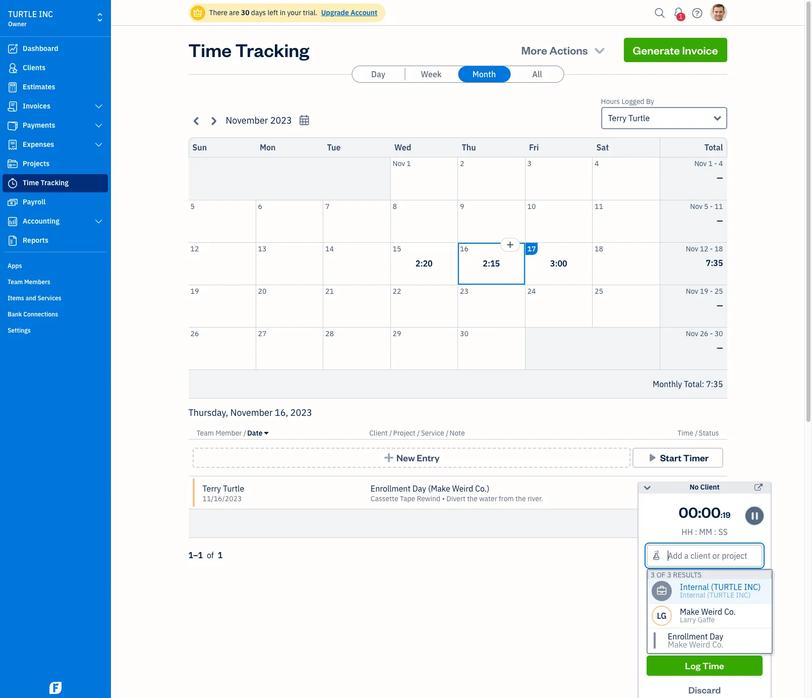Task type: locate. For each thing, give the bounding box(es) containing it.
1 vertical spatial team
[[197, 429, 214, 438]]

21
[[326, 286, 334, 296]]

nov inside 'nov 5 - 11 —'
[[691, 202, 703, 211]]

2:15 inside 2:15 non-billable
[[707, 482, 724, 492]]

0 vertical spatial 2:15
[[483, 258, 500, 269]]

nov down nov 1 - 4 —
[[691, 202, 703, 211]]

project image
[[7, 159, 19, 169]]

pause timer image
[[748, 510, 762, 522]]

1 vertical spatial co.
[[725, 607, 736, 617]]

— up 'nov 5 - 11 —'
[[717, 173, 724, 183]]

0 horizontal spatial terry
[[203, 484, 221, 494]]

nov for nov 26 - 30 —
[[686, 329, 699, 338]]

18 down 'nov 5 - 11 —'
[[715, 244, 724, 253]]

time tracking down the projects link
[[23, 178, 69, 187]]

0 horizontal spatial 4
[[595, 159, 599, 168]]

1 horizontal spatial 18
[[715, 244, 724, 253]]

19 down 12 button
[[191, 286, 199, 296]]

1 chevron large down image from the top
[[94, 122, 103, 130]]

/ left the service
[[418, 429, 420, 438]]

30 right are
[[241, 8, 250, 17]]

0 vertical spatial 2023
[[270, 115, 292, 126]]

2023 right 16,
[[291, 407, 312, 418]]

nov down 'nov 5 - 11 —'
[[686, 244, 699, 253]]

1 vertical spatial time tracking
[[23, 178, 69, 187]]

discard
[[689, 684, 721, 696]]

— up nov 26 - 30 —
[[717, 300, 724, 310]]

of up briefcase icon
[[657, 570, 666, 580]]

18
[[595, 244, 604, 253], [715, 244, 724, 253]]

25
[[595, 286, 604, 296], [715, 286, 724, 296]]

1 horizontal spatial the
[[516, 494, 526, 503]]

caretdown image
[[264, 429, 269, 437]]

go to help image
[[690, 5, 706, 20]]

new
[[397, 452, 415, 463]]

0 vertical spatial make
[[431, 484, 451, 494]]

inc)
[[745, 582, 761, 592], [737, 591, 751, 600]]

0 vertical spatial enrollment
[[371, 484, 411, 494]]

3
[[528, 159, 532, 168], [651, 570, 655, 580], [668, 570, 672, 580]]

1 11 from the left
[[595, 202, 604, 211]]

00
[[679, 502, 699, 521], [702, 502, 721, 521]]

0 vertical spatial of
[[207, 550, 214, 560]]

0 vertical spatial co.
[[476, 484, 487, 494]]

terry down hours
[[609, 113, 627, 123]]

19 down nov 12 - 18 7:35
[[701, 286, 709, 296]]

chevron large down image up reports link
[[94, 218, 103, 226]]

22
[[393, 286, 401, 296]]

enrollment down larry
[[668, 632, 708, 642]]

more actions button
[[513, 38, 616, 62]]

10
[[528, 202, 536, 211]]

nov 1
[[393, 159, 411, 168]]

1 — from the top
[[717, 173, 724, 183]]

of for 1
[[207, 550, 214, 560]]

2 25 from the left
[[715, 286, 724, 296]]

•
[[442, 494, 445, 503]]

there
[[209, 8, 228, 17]]

7:35 inside nov 12 - 18 7:35
[[707, 258, 724, 268]]

nov for nov 5 - 11 —
[[691, 202, 703, 211]]

2 5 from the left
[[705, 202, 709, 211]]

1 horizontal spatial 5
[[705, 202, 709, 211]]

2 horizontal spatial day
[[710, 632, 724, 642]]

1 horizontal spatial 30
[[460, 329, 469, 338]]

day for enrollment day ( make weird co. ) cassette tape rewind • divert the water from the river.
[[413, 484, 427, 494]]

co. inside the enrollment day ( make weird co. ) cassette tape rewind • divert the water from the river.
[[476, 484, 487, 494]]

- inside nov 1 - 4 —
[[715, 159, 718, 168]]

0 horizontal spatial enrollment
[[371, 484, 411, 494]]

day link
[[352, 66, 405, 82]]

month link
[[458, 66, 511, 82]]

4 inside nov 1 - 4 —
[[719, 159, 724, 168]]

1 horizontal spatial 3
[[651, 570, 655, 580]]

2 vertical spatial make
[[668, 640, 688, 650]]

1 horizontal spatial 19
[[701, 286, 709, 296]]

rewind
[[417, 494, 441, 503]]

team inside main element
[[8, 278, 23, 286]]

2 — from the top
[[717, 215, 724, 225]]

/ left date
[[244, 429, 246, 438]]

0 vertical spatial team
[[8, 278, 23, 286]]

0 horizontal spatial 18
[[595, 244, 604, 253]]

1 horizontal spatial of
[[657, 570, 666, 580]]

0 horizontal spatial 30
[[241, 8, 250, 17]]

26 down 19 "button"
[[191, 329, 199, 338]]

nov inside nov 19 - 25 —
[[686, 286, 699, 296]]

00 up the hh
[[679, 502, 699, 521]]

/
[[244, 429, 246, 438], [390, 429, 392, 438], [418, 429, 420, 438], [446, 429, 449, 438], [696, 429, 698, 438]]

1 vertical spatial turtle
[[223, 484, 244, 494]]

0 horizontal spatial of
[[207, 550, 214, 560]]

enrollment inside the enrollment day ( make weird co. ) cassette tape rewind • divert the water from the river.
[[371, 484, 411, 494]]

turtle down logged
[[629, 113, 650, 123]]

26 inside nov 26 - 30 —
[[701, 329, 709, 338]]

note
[[450, 429, 465, 438]]

1 chevron large down image from the top
[[94, 102, 103, 111]]

client left project
[[370, 429, 388, 438]]

start
[[661, 452, 682, 463]]

2 vertical spatial day
[[710, 632, 724, 642]]

0 vertical spatial total
[[705, 142, 724, 152]]

/ left 'status' link
[[696, 429, 698, 438]]

wed
[[395, 142, 412, 152]]

19 up 'ss'
[[723, 509, 731, 520]]

enrollment inside 'enrollment day make weird co.'
[[668, 632, 708, 642]]

22 button
[[391, 285, 458, 327]]

payroll link
[[3, 193, 108, 212]]

make right the lg in the bottom of the page
[[680, 607, 700, 617]]

18 down 11 button
[[595, 244, 604, 253]]

time tracking down days
[[189, 38, 309, 62]]

invoice image
[[7, 101, 19, 112]]

-
[[715, 159, 718, 168], [711, 202, 713, 211], [711, 244, 713, 253], [711, 286, 713, 296], [711, 329, 713, 338]]

4 inside button
[[595, 159, 599, 168]]

weird inside the make weird co. larry gaffe
[[702, 607, 723, 617]]

0 horizontal spatial client
[[370, 429, 388, 438]]

0 horizontal spatial 25
[[595, 286, 604, 296]]

2 horizontal spatial 30
[[715, 329, 724, 338]]

1–1 of 1
[[189, 550, 223, 560]]

chevron large down image down estimates link
[[94, 102, 103, 111]]

0 horizontal spatial 12
[[191, 244, 199, 253]]

2 12 from the left
[[701, 244, 709, 253]]

5 inside button
[[191, 202, 195, 211]]

of
[[207, 550, 214, 560], [657, 570, 666, 580]]

0 horizontal spatial day
[[372, 69, 386, 79]]

chevron large down image for payments
[[94, 122, 103, 130]]

previous month image
[[191, 115, 203, 126]]

enrollment day make weird co.
[[668, 632, 724, 650]]

3 for 3
[[528, 159, 532, 168]]

turtle inside terry turtle 'dropdown button'
[[629, 113, 650, 123]]

0 horizontal spatial 11
[[595, 202, 604, 211]]

30 down nov 19 - 25 —
[[715, 329, 724, 338]]

nov 12 - 18 7:35
[[686, 244, 724, 268]]

accounting
[[23, 217, 60, 226]]

1 vertical spatial make
[[680, 607, 700, 617]]

reports
[[23, 236, 48, 245]]

briefcase image
[[657, 587, 668, 595]]

owner
[[8, 20, 27, 28]]

1 vertical spatial day
[[413, 484, 427, 494]]

nov inside nov 1 - 4 —
[[695, 159, 707, 168]]

— for nov 19 - 25 —
[[717, 300, 724, 310]]

1 horizontal spatial 25
[[715, 286, 724, 296]]

1 26 from the left
[[191, 329, 199, 338]]

3 for 3 of 3 results
[[651, 570, 655, 580]]

0 vertical spatial chevron large down image
[[94, 102, 103, 111]]

2
[[460, 159, 465, 168]]

1 horizontal spatial terry
[[609, 113, 627, 123]]

2 chevron large down image from the top
[[94, 141, 103, 149]]

nov 26 - 30 —
[[686, 329, 724, 353]]

1 vertical spatial 2:15
[[707, 482, 724, 492]]

30 button
[[458, 327, 525, 370]]

chevron large down image inside payments link
[[94, 122, 103, 130]]

2 4 from the left
[[719, 159, 724, 168]]

nov inside nov 12 - 18 7:35
[[686, 244, 699, 253]]

— up nov 12 - 18 7:35
[[717, 215, 724, 225]]

1 4 from the left
[[595, 159, 599, 168]]

3:00
[[551, 258, 568, 269]]

your
[[287, 8, 302, 17]]

1 horizontal spatial 11
[[715, 202, 724, 211]]

daily total : 2:15
[[665, 518, 724, 529]]

11 down nov 1 - 4 —
[[715, 202, 724, 211]]

— inside nov 1 - 4 —
[[717, 173, 724, 183]]

2 / from the left
[[390, 429, 392, 438]]

1 horizontal spatial turtle
[[629, 113, 650, 123]]

0 vertical spatial terry
[[609, 113, 627, 123]]

17
[[528, 244, 536, 253]]

chevron large down image down payments link
[[94, 141, 103, 149]]

1 down wed
[[407, 159, 411, 168]]

nov for nov 12 - 18 7:35
[[686, 244, 699, 253]]

dashboard image
[[7, 44, 19, 54]]

time right timer icon
[[23, 178, 39, 187]]

- for nov 5 - 11 —
[[711, 202, 713, 211]]

the left water
[[468, 494, 478, 503]]

co. inside the make weird co. larry gaffe
[[725, 607, 736, 617]]

30 down 23 button
[[460, 329, 469, 338]]

team members
[[8, 278, 50, 286]]

— for nov 5 - 11 —
[[717, 215, 724, 225]]

1 up 'nov 5 - 11 —'
[[709, 159, 713, 168]]

day inside the enrollment day ( make weird co. ) cassette tape rewind • divert the water from the river.
[[413, 484, 427, 494]]

7:35 down nov 26 - 30 —
[[707, 379, 724, 389]]

- inside 'nov 5 - 11 —'
[[711, 202, 713, 211]]

1 00 from the left
[[679, 502, 699, 521]]

payment image
[[7, 121, 19, 131]]

2 00 from the left
[[702, 502, 721, 521]]

0 horizontal spatial team
[[8, 278, 23, 286]]

— up monthly total : 7:35
[[717, 343, 724, 353]]

divert
[[447, 494, 466, 503]]

terry up 11/16/2023
[[203, 484, 221, 494]]

0 horizontal spatial tracking
[[41, 178, 69, 187]]

turtle inside terry turtle 11/16/2023
[[223, 484, 244, 494]]

next month image
[[208, 115, 219, 126]]

2 26 from the left
[[701, 329, 709, 338]]

total
[[705, 142, 724, 152], [685, 379, 702, 389], [684, 518, 702, 529]]

weird up divert
[[453, 484, 474, 494]]

00 up the mm on the right bottom of the page
[[702, 502, 721, 521]]

tape
[[400, 494, 416, 503]]

note link
[[450, 429, 465, 438]]

25 down nov 12 - 18 7:35
[[715, 286, 724, 296]]

— for nov 1 - 4 —
[[717, 173, 724, 183]]

0 horizontal spatial 00
[[679, 502, 699, 521]]

: inside 00 : 00 : 19
[[721, 509, 723, 520]]

— inside 'nov 5 - 11 —'
[[717, 215, 724, 225]]

weird up the log time
[[690, 640, 711, 650]]

2 horizontal spatial co.
[[725, 607, 736, 617]]

co.
[[476, 484, 487, 494], [725, 607, 736, 617], [713, 640, 724, 650]]

2 horizontal spatial 19
[[723, 509, 731, 520]]

0 horizontal spatial the
[[468, 494, 478, 503]]

team for team member /
[[197, 429, 214, 438]]

1 vertical spatial of
[[657, 570, 666, 580]]

expenses link
[[3, 136, 108, 154]]

service link
[[421, 429, 446, 438]]

list box
[[648, 579, 772, 653]]

2 18 from the left
[[715, 244, 724, 253]]

11
[[595, 202, 604, 211], [715, 202, 724, 211]]

projects link
[[3, 155, 108, 173]]

1 horizontal spatial 12
[[701, 244, 709, 253]]

client
[[370, 429, 388, 438], [701, 483, 720, 492]]

terry inside terry turtle 11/16/2023
[[203, 484, 221, 494]]

1 vertical spatial november
[[231, 407, 273, 418]]

of right the 1–1
[[207, 550, 214, 560]]

november up date
[[231, 407, 273, 418]]

freshbooks image
[[47, 682, 64, 694]]

tracking down the projects link
[[41, 178, 69, 187]]

0 horizontal spatial time tracking
[[23, 178, 69, 187]]

0 horizontal spatial co.
[[476, 484, 487, 494]]

nov down wed
[[393, 159, 405, 168]]

money image
[[7, 197, 19, 207]]

- inside nov 19 - 25 —
[[711, 286, 713, 296]]

19 inside nov 19 - 25 —
[[701, 286, 709, 296]]

- inside nov 12 - 18 7:35
[[711, 244, 713, 253]]

chevron large down image inside expenses 'link'
[[94, 141, 103, 149]]

chevron large down image down invoices link
[[94, 122, 103, 130]]

nov 5 - 11 —
[[691, 202, 724, 225]]

time tracking
[[189, 38, 309, 62], [23, 178, 69, 187]]

hh : mm : ss
[[682, 527, 728, 537]]

choose a date image
[[299, 115, 310, 126]]

- inside nov 26 - 30 —
[[711, 329, 713, 338]]

1 vertical spatial chevron large down image
[[94, 141, 103, 149]]

1 horizontal spatial client
[[701, 483, 720, 492]]

0 vertical spatial tracking
[[235, 38, 309, 62]]

enrollment
[[371, 484, 411, 494], [668, 632, 708, 642]]

make up •
[[431, 484, 451, 494]]

1 horizontal spatial 00
[[702, 502, 721, 521]]

turtle up 11/16/2023
[[223, 484, 244, 494]]

1 right the 1–1
[[218, 550, 223, 560]]

time down there
[[189, 38, 232, 62]]

0 vertical spatial 7:35
[[707, 258, 724, 268]]

1 inside dropdown button
[[680, 13, 683, 20]]

nov inside nov 1 button
[[393, 159, 405, 168]]

enrollment for cassette tape rewind
[[371, 484, 411, 494]]

day
[[372, 69, 386, 79], [413, 484, 427, 494], [710, 632, 724, 642]]

29 button
[[391, 327, 458, 370]]

log time
[[686, 660, 725, 671]]

team down apps
[[8, 278, 23, 286]]

2 chevron large down image from the top
[[94, 218, 103, 226]]

client up billable
[[701, 483, 720, 492]]

make
[[431, 484, 451, 494], [680, 607, 700, 617], [668, 640, 688, 650]]

enrollment for make weird co.
[[668, 632, 708, 642]]

2 11 from the left
[[715, 202, 724, 211]]

date
[[247, 429, 263, 438]]

dashboard link
[[3, 40, 108, 58]]

co. down internal (turtle inc) internal (turtle inc)
[[725, 607, 736, 617]]

0 horizontal spatial turtle
[[223, 484, 244, 494]]

1 12 from the left
[[191, 244, 199, 253]]

1 the from the left
[[468, 494, 478, 503]]

2 horizontal spatial 3
[[668, 570, 672, 580]]

1 vertical spatial 2023
[[291, 407, 312, 418]]

— inside nov 19 - 25 —
[[717, 300, 724, 310]]

12 down 'nov 5 - 11 —'
[[701, 244, 709, 253]]

nov inside nov 26 - 30 —
[[686, 329, 699, 338]]

25 down 18 button
[[595, 286, 604, 296]]

nov down nov 12 - 18 7:35
[[686, 286, 699, 296]]

1 vertical spatial total
[[685, 379, 702, 389]]

12 down 5 button
[[191, 244, 199, 253]]

:
[[702, 379, 705, 389], [699, 502, 702, 521], [721, 509, 723, 520], [702, 518, 705, 529], [695, 527, 698, 537], [715, 527, 717, 537]]

mon
[[260, 142, 276, 152]]

28
[[326, 329, 334, 338]]

0 horizontal spatial 19
[[191, 286, 199, 296]]

2023 left choose a date image
[[270, 115, 292, 126]]

0 vertical spatial turtle
[[629, 113, 650, 123]]

8 button
[[391, 200, 458, 242]]

4 / from the left
[[446, 429, 449, 438]]

26 inside button
[[191, 329, 199, 338]]

1 5 from the left
[[191, 202, 195, 211]]

2 vertical spatial total
[[684, 518, 702, 529]]

total for daily total
[[684, 518, 702, 529]]

1 vertical spatial enrollment
[[668, 632, 708, 642]]

2023
[[270, 115, 292, 126], [291, 407, 312, 418]]

1 horizontal spatial tracking
[[235, 38, 309, 62]]

list box containing internal (turtle inc)
[[648, 579, 772, 653]]

7:35 up nov 19 - 25 —
[[707, 258, 724, 268]]

25 inside 25 button
[[595, 286, 604, 296]]

enrollment up cassette on the left bottom of page
[[371, 484, 411, 494]]

1 vertical spatial tracking
[[41, 178, 69, 187]]

the
[[468, 494, 478, 503], [516, 494, 526, 503]]

1 inside button
[[407, 159, 411, 168]]

2 the from the left
[[516, 494, 526, 503]]

11 down 4 button
[[595, 202, 604, 211]]

1 inside nov 1 - 4 —
[[709, 159, 713, 168]]

0 horizontal spatial 3
[[528, 159, 532, 168]]

4 — from the top
[[717, 343, 724, 353]]

add a time entry image
[[507, 239, 515, 251]]

expense image
[[7, 140, 19, 150]]

1
[[680, 13, 683, 20], [407, 159, 411, 168], [709, 159, 713, 168], [218, 550, 223, 560]]

terry for terry turtle
[[609, 113, 627, 123]]

team down thursday,
[[197, 429, 214, 438]]

— inside nov 26 - 30 —
[[717, 343, 724, 353]]

terry turtle 11/16/2023
[[203, 484, 244, 503]]

november
[[226, 115, 268, 126], [231, 407, 273, 418]]

2 internal from the top
[[680, 591, 706, 600]]

1 horizontal spatial enrollment
[[668, 632, 708, 642]]

1 vertical spatial terry
[[203, 484, 221, 494]]

28 button
[[324, 327, 390, 370]]

co. up water
[[476, 484, 487, 494]]

1 horizontal spatial time tracking
[[189, 38, 309, 62]]

nov down nov 19 - 25 —
[[686, 329, 699, 338]]

chevron large down image
[[94, 122, 103, 130], [94, 141, 103, 149]]

report image
[[7, 236, 19, 246]]

1 vertical spatial weird
[[702, 607, 723, 617]]

co. inside 'enrollment day make weird co.'
[[713, 640, 724, 650]]

time right log
[[703, 660, 725, 671]]

26 down nov 19 - 25 —
[[701, 329, 709, 338]]

1 horizontal spatial 26
[[701, 329, 709, 338]]

3 — from the top
[[717, 300, 724, 310]]

0 horizontal spatial 5
[[191, 202, 195, 211]]

terry inside 'dropdown button'
[[609, 113, 627, 123]]

co. up the log time
[[713, 640, 724, 650]]

the right from
[[516, 494, 526, 503]]

main element
[[0, 0, 136, 698]]

weird down internal (turtle inc) internal (turtle inc)
[[702, 607, 723, 617]]

- for nov 19 - 25 —
[[711, 286, 713, 296]]

/ left note link
[[446, 429, 449, 438]]

3 inside button
[[528, 159, 532, 168]]

nov 1 - 4 —
[[695, 159, 724, 183]]

1 vertical spatial chevron large down image
[[94, 218, 103, 226]]

chevron large down image
[[94, 102, 103, 111], [94, 218, 103, 226]]

0 vertical spatial weird
[[453, 484, 474, 494]]

tracking down the left
[[235, 38, 309, 62]]

1 horizontal spatial team
[[197, 429, 214, 438]]

project link
[[393, 429, 418, 438]]

3 button
[[526, 157, 593, 200]]

2 vertical spatial weird
[[690, 640, 711, 650]]

day inside 'enrollment day make weird co.'
[[710, 632, 724, 642]]

time left 'status' link
[[678, 429, 694, 438]]

make up log
[[668, 640, 688, 650]]

1 horizontal spatial 4
[[719, 159, 724, 168]]

there are 30 days left in your trial. upgrade account
[[209, 8, 378, 17]]

2 vertical spatial co.
[[713, 640, 724, 650]]

team members link
[[3, 274, 108, 289]]

1 18 from the left
[[595, 244, 604, 253]]

november right next month icon
[[226, 115, 268, 126]]

1 button
[[671, 3, 687, 23]]

1 vertical spatial client
[[701, 483, 720, 492]]

make inside 'enrollment day make weird co.'
[[668, 640, 688, 650]]

0 horizontal spatial 26
[[191, 329, 199, 338]]

4 button
[[593, 157, 660, 200]]

weird inside 'enrollment day make weird co.'
[[690, 640, 711, 650]]

services
[[38, 294, 61, 302]]

1 horizontal spatial co.
[[713, 640, 724, 650]]

0 vertical spatial chevron large down image
[[94, 122, 103, 130]]

connections
[[23, 310, 58, 318]]

— for nov 26 - 30 —
[[717, 343, 724, 353]]

1 left go to help image
[[680, 13, 683, 20]]

nov for nov 19 - 25 —
[[686, 286, 699, 296]]

1 horizontal spatial day
[[413, 484, 427, 494]]

items and services link
[[3, 290, 108, 305]]

nov up 'nov 5 - 11 —'
[[695, 159, 707, 168]]

estimate image
[[7, 82, 19, 92]]

/ left project
[[390, 429, 392, 438]]

1 / from the left
[[244, 429, 246, 438]]

1 25 from the left
[[595, 286, 604, 296]]

0 vertical spatial november
[[226, 115, 268, 126]]



Task type: describe. For each thing, give the bounding box(es) containing it.
What are you working on? text field
[[647, 597, 763, 648]]

19 inside "button"
[[191, 286, 199, 296]]

nov 19 - 25 —
[[686, 286, 724, 310]]

16,
[[275, 407, 288, 418]]

19 button
[[189, 285, 256, 327]]

thursday,
[[189, 407, 228, 418]]

18 inside nov 12 - 18 7:35
[[715, 244, 724, 253]]

upgrade account link
[[319, 8, 378, 17]]

project
[[393, 429, 416, 438]]

generate invoice
[[633, 43, 719, 57]]

bank connections
[[8, 310, 58, 318]]

11 button
[[593, 200, 660, 242]]

time tracking inside time tracking link
[[23, 178, 69, 187]]

day for enrollment day make weird co.
[[710, 632, 724, 642]]

23 button
[[458, 285, 525, 327]]

search image
[[652, 5, 669, 20]]

river.
[[528, 494, 544, 503]]

chart image
[[7, 217, 19, 227]]

discard button
[[647, 680, 763, 698]]

service
[[421, 429, 445, 438]]

0 vertical spatial time tracking
[[189, 38, 309, 62]]

timer
[[684, 452, 709, 463]]

log
[[686, 660, 701, 671]]

11 inside 'nov 5 - 11 —'
[[715, 202, 724, 211]]

chevron large down image for expenses
[[94, 141, 103, 149]]

settings link
[[3, 323, 108, 338]]

make inside the make weird co. larry gaffe
[[680, 607, 700, 617]]

gaffe
[[698, 615, 715, 624]]

fri
[[530, 142, 539, 152]]

- for nov 12 - 18 7:35
[[711, 244, 713, 253]]

estimates link
[[3, 78, 108, 96]]

start timer
[[661, 452, 709, 463]]

results
[[674, 570, 702, 580]]

12 inside nov 12 - 18 7:35
[[701, 244, 709, 253]]

open in new window image
[[755, 482, 763, 494]]

timer image
[[7, 178, 19, 188]]

of for 3
[[657, 570, 666, 580]]

chevron large down image for invoices
[[94, 102, 103, 111]]

1 vertical spatial 7:35
[[707, 379, 724, 389]]

20 button
[[256, 285, 323, 327]]

turtle
[[8, 9, 37, 19]]

2:15 for 2:15 non-billable
[[707, 482, 724, 492]]

25 button
[[593, 285, 660, 327]]

dashboard
[[23, 44, 58, 53]]

16
[[460, 244, 469, 253]]

12 inside button
[[191, 244, 199, 253]]

5 inside 'nov 5 - 11 —'
[[705, 202, 709, 211]]

6 button
[[256, 200, 323, 242]]

non-
[[679, 495, 695, 504]]

cassette
[[371, 494, 399, 503]]

in
[[280, 8, 286, 17]]

time / status
[[678, 429, 720, 438]]

apps
[[8, 262, 22, 270]]

crown image
[[193, 7, 203, 18]]

time inside button
[[703, 660, 725, 671]]

accounting link
[[3, 213, 108, 231]]

chevron large down image for accounting
[[94, 218, 103, 226]]

items and services
[[8, 294, 61, 302]]

)
[[487, 484, 490, 494]]

2:15 for 2:15
[[483, 258, 500, 269]]

log time button
[[647, 656, 763, 676]]

estimates
[[23, 82, 55, 91]]

total for monthly total
[[685, 379, 702, 389]]

25 inside nov 19 - 25 —
[[715, 286, 724, 296]]

plus image
[[383, 453, 395, 463]]

client / project / service / note
[[370, 429, 465, 438]]

upgrade
[[321, 8, 349, 17]]

entry
[[417, 452, 440, 463]]

14 button
[[324, 243, 390, 284]]

turtle for terry turtle
[[629, 113, 650, 123]]

team for team members
[[8, 278, 23, 286]]

3 / from the left
[[418, 429, 420, 438]]

trial.
[[303, 8, 318, 17]]

client image
[[7, 63, 19, 73]]

- for nov 1 - 4 —
[[715, 159, 718, 168]]

30 inside button
[[460, 329, 469, 338]]

chevrondown image
[[593, 43, 607, 57]]

23
[[460, 286, 469, 296]]

18 button
[[593, 243, 660, 284]]

24
[[528, 286, 536, 296]]

more
[[522, 43, 548, 57]]

november 2023
[[226, 115, 292, 126]]

15
[[393, 244, 401, 253]]

payments link
[[3, 117, 108, 135]]

sat
[[597, 142, 609, 152]]

turtle for terry turtle 11/16/2023
[[223, 484, 244, 494]]

5 / from the left
[[696, 429, 698, 438]]

turtle inc owner
[[8, 9, 53, 28]]

5 button
[[189, 200, 256, 242]]

member
[[216, 429, 242, 438]]

mm
[[700, 527, 713, 537]]

18 inside button
[[595, 244, 604, 253]]

12 button
[[189, 243, 256, 284]]

terry for terry turtle 11/16/2023
[[203, 484, 221, 494]]

Add a client or project text field
[[648, 546, 762, 566]]

left
[[268, 8, 278, 17]]

daily
[[665, 518, 683, 529]]

nov for nov 1 - 4 —
[[695, 159, 707, 168]]

time tracking link
[[3, 174, 108, 192]]

nov for nov 1
[[393, 159, 405, 168]]

19 inside 00 : 00 : 19
[[723, 509, 731, 520]]

7 button
[[324, 200, 390, 242]]

invoices link
[[3, 97, 108, 116]]

invoices
[[23, 101, 50, 111]]

1 internal from the top
[[680, 582, 710, 592]]

collapse timer details image
[[643, 482, 652, 494]]

30 inside nov 26 - 30 —
[[715, 329, 724, 338]]

0 vertical spatial client
[[370, 429, 388, 438]]

2 vertical spatial 2:15
[[707, 518, 724, 529]]

20
[[258, 286, 267, 296]]

11 inside button
[[595, 202, 604, 211]]

11/16/2023
[[203, 494, 242, 503]]

- for nov 26 - 30 —
[[711, 329, 713, 338]]

make weird co. larry gaffe
[[680, 607, 736, 624]]

0 vertical spatial day
[[372, 69, 386, 79]]

00 : 00 : 19
[[679, 502, 731, 521]]

apps link
[[3, 258, 108, 273]]

account
[[351, 8, 378, 17]]

tracking inside main element
[[41, 178, 69, 187]]

monthly
[[653, 379, 683, 389]]

make inside the enrollment day ( make weird co. ) cassette tape rewind • divert the water from the river.
[[431, 484, 451, 494]]

(
[[428, 484, 431, 494]]

enrollment day ( make weird co. ) cassette tape rewind • divert the water from the river.
[[371, 484, 544, 503]]

27
[[258, 329, 267, 338]]

all
[[533, 69, 543, 79]]

ss
[[719, 527, 728, 537]]

play image
[[647, 453, 659, 463]]

week
[[421, 69, 442, 79]]

new entry button
[[193, 448, 631, 468]]

nov 1 button
[[391, 157, 458, 200]]

weird inside the enrollment day ( make weird co. ) cassette tape rewind • divert the water from the river.
[[453, 484, 474, 494]]

9 button
[[458, 200, 525, 242]]

month
[[473, 69, 496, 79]]

time inside main element
[[23, 178, 39, 187]]

billable
[[695, 495, 720, 504]]



Task type: vqa. For each thing, say whether or not it's contained in the screenshot.
17,
no



